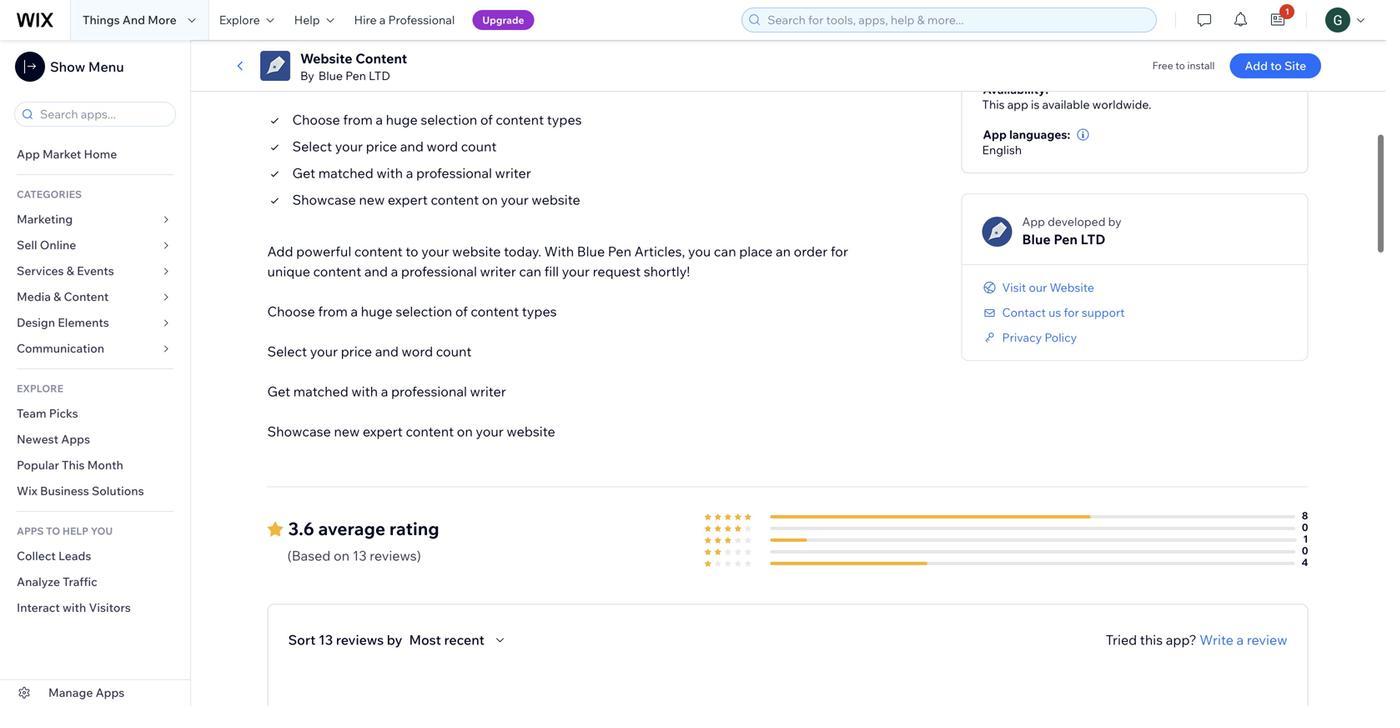 Task type: locate. For each thing, give the bounding box(es) containing it.
ltd down "hire"
[[369, 68, 390, 83]]

upgrade button
[[472, 10, 534, 30]]

pen for content
[[345, 68, 366, 83]]

0 horizontal spatial on
[[334, 548, 350, 564]]

a
[[379, 13, 386, 27], [376, 111, 383, 128], [406, 165, 413, 182], [391, 263, 398, 280], [351, 303, 358, 320], [381, 383, 388, 400], [1237, 632, 1244, 649]]

this inside availability: this app is available worldwide.
[[982, 97, 1005, 112]]

1 horizontal spatial get
[[292, 165, 315, 182]]

to inside button
[[1270, 58, 1282, 73]]

for right us on the top of the page
[[1064, 305, 1079, 320]]

interact with visitors
[[17, 601, 131, 615]]

0 vertical spatial selection
[[421, 111, 477, 128]]

1 horizontal spatial for
[[1064, 305, 1079, 320]]

1 vertical spatial website
[[452, 243, 501, 260]]

website for website content by blue pen ltd
[[300, 50, 353, 67]]

0 down 8 on the right bottom of the page
[[1302, 545, 1308, 557]]

app for app languages:
[[983, 127, 1007, 142]]

most recent
[[409, 632, 485, 649]]

1 horizontal spatial can
[[714, 243, 736, 260]]

choose down the unique
[[267, 303, 315, 320]]

free
[[1152, 59, 1173, 72]]

select down the unique
[[267, 343, 307, 360]]

website
[[300, 50, 353, 67], [267, 67, 336, 89], [1050, 280, 1094, 295]]

1 vertical spatial count
[[436, 343, 472, 360]]

can
[[714, 243, 736, 260], [519, 263, 541, 280]]

0 vertical spatial on
[[482, 192, 498, 208]]

sort 13 reviews by
[[288, 632, 402, 649]]

solutions
[[92, 484, 144, 498]]

0 vertical spatial ltd
[[369, 68, 390, 83]]

0 vertical spatial choose
[[292, 111, 340, 128]]

request
[[593, 263, 641, 280]]

1 horizontal spatial add
[[1245, 58, 1268, 73]]

english
[[982, 143, 1022, 157]]

wix business solutions
[[17, 484, 144, 498]]

on inside 'add powerful content to your website today. with blue pen articles, you can place an order for unique content and a professional writer can fill your request shortly! choose from a huge selection of content types select your price and word count get matched with a professional writer showcase new expert content on your website'
[[457, 423, 473, 440]]

on
[[482, 192, 498, 208], [457, 423, 473, 440], [334, 548, 350, 564]]

1 vertical spatial selection
[[396, 303, 452, 320]]

0 vertical spatial for
[[831, 243, 848, 260]]

1 vertical spatial apps
[[96, 686, 125, 700]]

& inside media & content link
[[54, 289, 61, 304]]

this inside sidebar "element"
[[62, 458, 85, 473]]

1 vertical spatial expert
[[363, 423, 403, 440]]

blue inside 'add powerful content to your website today. with blue pen articles, you can place an order for unique content and a professional writer can fill your request shortly! choose from a huge selection of content types select your price and word count get matched with a professional writer showcase new expert content on your website'
[[577, 243, 605, 260]]

for
[[831, 243, 848, 260], [1064, 305, 1079, 320]]

get
[[292, 165, 315, 182], [267, 383, 290, 400]]

0 horizontal spatial 1
[[1285, 6, 1289, 17]]

1 inside button
[[1285, 6, 1289, 17]]

blue inside 'website content by blue pen ltd'
[[318, 68, 343, 83]]

0 vertical spatial count
[[461, 138, 497, 155]]

1 vertical spatial choose
[[267, 303, 315, 320]]

wix
[[17, 484, 37, 498]]

1 horizontal spatial by
[[1108, 214, 1122, 229]]

8
[[1302, 510, 1308, 522]]

& inside services & events link
[[66, 264, 74, 278]]

2 vertical spatial and
[[375, 343, 399, 360]]

0 vertical spatial matched
[[318, 165, 373, 182]]

available
[[1042, 97, 1090, 112]]

0 horizontal spatial &
[[54, 289, 61, 304]]

website inside 'website content by blue pen ltd'
[[300, 50, 353, 67]]

content down "hire"
[[340, 67, 408, 89]]

0 vertical spatial types
[[547, 111, 582, 128]]

0 vertical spatial this
[[982, 97, 1005, 112]]

blue right developed by blue pen ltd icon
[[1022, 231, 1051, 248]]

0 horizontal spatial this
[[62, 458, 85, 473]]

1 vertical spatial price
[[341, 343, 372, 360]]

popular
[[17, 458, 59, 473]]

0 up 4
[[1302, 521, 1308, 534]]

for right order
[[831, 243, 848, 260]]

0 horizontal spatial for
[[831, 243, 848, 260]]

app right developed by blue pen ltd icon
[[1022, 214, 1045, 229]]

content up the elements
[[64, 289, 109, 304]]

add inside 'add powerful content to your website today. with blue pen articles, you can place an order for unique content and a professional writer can fill your request shortly! choose from a huge selection of content types select your price and word count get matched with a professional writer showcase new expert content on your website'
[[267, 243, 293, 260]]

team picks
[[17, 406, 78, 421]]

marketing link
[[0, 207, 190, 233]]

tried this app? write a review
[[1106, 632, 1287, 649]]

get inside 'add powerful content to your website today. with blue pen articles, you can place an order for unique content and a professional writer can fill your request shortly! choose from a huge selection of content types select your price and word count get matched with a professional writer showcase new expert content on your website'
[[267, 383, 290, 400]]

hire a professional
[[354, 13, 455, 27]]

1 horizontal spatial &
[[66, 264, 74, 278]]

app left market
[[17, 147, 40, 161]]

huge inside 'add powerful content to your website today. with blue pen articles, you can place an order for unique content and a professional writer can fill your request shortly! choose from a huge selection of content types select your price and word count get matched with a professional writer showcase new expert content on your website'
[[361, 303, 393, 320]]

1 button
[[1260, 0, 1296, 40]]

by inside "app developed by blue pen ltd"
[[1108, 214, 1122, 229]]

showcase
[[292, 192, 356, 208], [267, 423, 331, 440]]

1 vertical spatial types
[[522, 303, 557, 320]]

pen for developed
[[1054, 231, 1078, 248]]

1 vertical spatial 13
[[319, 632, 333, 649]]

ltd inside "app developed by blue pen ltd"
[[1081, 231, 1106, 248]]

apps right manage
[[96, 686, 125, 700]]

pen inside 'website content by blue pen ltd'
[[345, 68, 366, 83]]

select down by
[[292, 138, 332, 155]]

showcase inside 'add powerful content to your website today. with blue pen articles, you can place an order for unique content and a professional writer can fill your request shortly! choose from a huge selection of content types select your price and word count get matched with a professional writer showcase new expert content on your website'
[[267, 423, 331, 440]]

ltd for content
[[369, 68, 390, 83]]

1 vertical spatial add
[[267, 243, 293, 260]]

add inside button
[[1245, 58, 1268, 73]]

1 vertical spatial this
[[62, 458, 85, 473]]

hire
[[354, 13, 377, 27]]

& left events
[[66, 264, 74, 278]]

expert
[[388, 192, 428, 208], [363, 423, 403, 440]]

3.6
[[288, 518, 314, 540]]

matched
[[318, 165, 373, 182], [293, 383, 348, 400]]

2 horizontal spatial app
[[1022, 214, 1045, 229]]

traffic
[[63, 575, 97, 589]]

1 horizontal spatial 13
[[353, 548, 367, 564]]

0
[[1302, 521, 1308, 534], [1302, 545, 1308, 557]]

0 horizontal spatial pen
[[345, 68, 366, 83]]

write a review button
[[1200, 630, 1287, 650]]

services
[[17, 264, 64, 278]]

events
[[77, 264, 114, 278]]

content
[[496, 111, 544, 128], [431, 192, 479, 208], [354, 243, 403, 260], [313, 263, 361, 280], [471, 303, 519, 320], [406, 423, 454, 440]]

ltd inside 'website content by blue pen ltd'
[[369, 68, 390, 83]]

word inside 'add powerful content to your website today. with blue pen articles, you can place an order for unique content and a professional writer can fill your request shortly! choose from a huge selection of content types select your price and word count get matched with a professional writer showcase new expert content on your website'
[[402, 343, 433, 360]]

0 vertical spatial app
[[983, 127, 1007, 142]]

blue
[[318, 68, 343, 83], [1022, 231, 1051, 248], [577, 243, 605, 260]]

1 vertical spatial from
[[318, 303, 348, 320]]

0 horizontal spatial add
[[267, 243, 293, 260]]

1 horizontal spatial 1
[[1303, 533, 1308, 545]]

selection inside 'add powerful content to your website today. with blue pen articles, you can place an order for unique content and a professional writer can fill your request shortly! choose from a huge selection of content types select your price and word count get matched with a professional writer showcase new expert content on your website'
[[396, 303, 452, 320]]

1 horizontal spatial apps
[[96, 686, 125, 700]]

things and more
[[83, 13, 177, 27]]

website down help
[[267, 67, 336, 89]]

average
[[318, 518, 385, 540]]

0 vertical spatial of
[[480, 111, 493, 128]]

content
[[356, 50, 407, 67], [340, 67, 408, 89], [64, 289, 109, 304]]

1 vertical spatial select
[[267, 343, 307, 360]]

1 vertical spatial ltd
[[1081, 231, 1106, 248]]

1 vertical spatial 0
[[1302, 545, 1308, 557]]

& right media
[[54, 289, 61, 304]]

0 vertical spatial add
[[1245, 58, 1268, 73]]

1 vertical spatial on
[[457, 423, 473, 440]]

this up wix business solutions
[[62, 458, 85, 473]]

app inside "app developed by blue pen ltd"
[[1022, 214, 1045, 229]]

pen down developed
[[1054, 231, 1078, 248]]

app up english
[[983, 127, 1007, 142]]

1 vertical spatial for
[[1064, 305, 1079, 320]]

2 vertical spatial writer
[[470, 383, 506, 400]]

1 down 8 on the right bottom of the page
[[1303, 533, 1308, 545]]

1 vertical spatial of
[[455, 303, 468, 320]]

1 vertical spatial new
[[334, 423, 360, 440]]

market
[[43, 147, 81, 161]]

you
[[91, 525, 113, 538]]

blue right by
[[318, 68, 343, 83]]

privacy policy
[[1002, 330, 1077, 345]]

to right free at the top right of page
[[1176, 59, 1185, 72]]

1 horizontal spatial pen
[[608, 243, 631, 260]]

app for app market home
[[17, 147, 40, 161]]

to down showcase new expert content on your website
[[406, 243, 418, 260]]

2 horizontal spatial pen
[[1054, 231, 1078, 248]]

1 horizontal spatial on
[[457, 423, 473, 440]]

count inside 'add powerful content to your website today. with blue pen articles, you can place an order for unique content and a professional writer can fill your request shortly! choose from a huge selection of content types select your price and word count get matched with a professional writer showcase new expert content on your website'
[[436, 343, 472, 360]]

to for add
[[1270, 58, 1282, 73]]

apps up popular this month
[[61, 432, 90, 447]]

can down today.
[[519, 263, 541, 280]]

to left site
[[1270, 58, 1282, 73]]

services & events
[[17, 264, 114, 278]]

pen up 'request'
[[608, 243, 631, 260]]

1 vertical spatial 1
[[1303, 533, 1308, 545]]

0 vertical spatial &
[[66, 264, 74, 278]]

1 horizontal spatial to
[[1176, 59, 1185, 72]]

1 vertical spatial get
[[267, 383, 290, 400]]

popular this month
[[17, 458, 123, 473]]

add left site
[[1245, 58, 1268, 73]]

recent
[[444, 632, 485, 649]]

pen inside "app developed by blue pen ltd"
[[1054, 231, 1078, 248]]

1 vertical spatial showcase
[[267, 423, 331, 440]]

1 vertical spatial can
[[519, 263, 541, 280]]

2 vertical spatial professional
[[391, 383, 467, 400]]

types
[[547, 111, 582, 128], [522, 303, 557, 320]]

to for free
[[1176, 59, 1185, 72]]

2 vertical spatial app
[[1022, 214, 1045, 229]]

price inside 'add powerful content to your website today. with blue pen articles, you can place an order for unique content and a professional writer can fill your request shortly! choose from a huge selection of content types select your price and word count get matched with a professional writer showcase new expert content on your website'
[[341, 343, 372, 360]]

month
[[87, 458, 123, 473]]

ltd down developed
[[1081, 231, 1106, 248]]

0 horizontal spatial to
[[406, 243, 418, 260]]

0 vertical spatial by
[[1108, 214, 1122, 229]]

writer
[[495, 165, 531, 182], [480, 263, 516, 280], [470, 383, 506, 400]]

choose down by
[[292, 111, 340, 128]]

pen right by
[[345, 68, 366, 83]]

blue inside "app developed by blue pen ltd"
[[1022, 231, 1051, 248]]

1 vertical spatial by
[[387, 632, 402, 649]]

0 vertical spatial 1
[[1285, 6, 1289, 17]]

by left most
[[387, 632, 402, 649]]

0 horizontal spatial get
[[267, 383, 290, 400]]

sell
[[17, 238, 37, 252]]

tried
[[1106, 632, 1137, 649]]

1 vertical spatial app
[[17, 147, 40, 161]]

write
[[1200, 632, 1234, 649]]

explore
[[219, 13, 260, 27]]

of inside 'add powerful content to your website today. with blue pen articles, you can place an order for unique content and a professional writer can fill your request shortly! choose from a huge selection of content types select your price and word count get matched with a professional writer showcase new expert content on your website'
[[455, 303, 468, 320]]

0 vertical spatial writer
[[495, 165, 531, 182]]

1 vertical spatial huge
[[361, 303, 393, 320]]

add
[[1245, 58, 1268, 73], [267, 243, 293, 260]]

team picks link
[[0, 401, 190, 427]]

0 vertical spatial expert
[[388, 192, 428, 208]]

& for media
[[54, 289, 61, 304]]

1 horizontal spatial blue
[[577, 243, 605, 260]]

availability: this app is available worldwide.
[[982, 82, 1152, 112]]

2 vertical spatial website
[[507, 423, 555, 440]]

site
[[1285, 58, 1306, 73]]

overview
[[412, 67, 488, 89]]

blue right with on the top left of page
[[577, 243, 605, 260]]

2 horizontal spatial to
[[1270, 58, 1282, 73]]

1 vertical spatial word
[[402, 343, 433, 360]]

1 vertical spatial with
[[351, 383, 378, 400]]

13 right sort
[[319, 632, 333, 649]]

website up by
[[300, 50, 353, 67]]

your
[[335, 138, 363, 155], [501, 192, 529, 208], [421, 243, 449, 260], [562, 263, 590, 280], [310, 343, 338, 360], [476, 423, 504, 440]]

0 vertical spatial get
[[292, 165, 315, 182]]

communication link
[[0, 336, 190, 362]]

from
[[343, 111, 373, 128], [318, 303, 348, 320]]

professional
[[416, 165, 492, 182], [401, 263, 477, 280], [391, 383, 467, 400]]

0 horizontal spatial blue
[[318, 68, 343, 83]]

can right you
[[714, 243, 736, 260]]

this left app
[[982, 97, 1005, 112]]

from up select your price and word count
[[343, 111, 373, 128]]

website up contact us for support
[[1050, 280, 1094, 295]]

add to site button
[[1230, 53, 1321, 78]]

this
[[982, 97, 1005, 112], [62, 458, 85, 473]]

2 horizontal spatial on
[[482, 192, 498, 208]]

2 horizontal spatial blue
[[1022, 231, 1051, 248]]

from down powerful
[[318, 303, 348, 320]]

fill
[[544, 263, 559, 280]]

content up website content overview
[[356, 50, 407, 67]]

1 horizontal spatial of
[[480, 111, 493, 128]]

0 horizontal spatial ltd
[[369, 68, 390, 83]]

expert inside 'add powerful content to your website today. with blue pen articles, you can place an order for unique content and a professional writer can fill your request shortly! choose from a huge selection of content types select your price and word count get matched with a professional writer showcase new expert content on your website'
[[363, 423, 403, 440]]

showcase new expert content on your website
[[292, 192, 580, 208]]

0 horizontal spatial of
[[455, 303, 468, 320]]

picks
[[49, 406, 78, 421]]

1 up site
[[1285, 6, 1289, 17]]

1 horizontal spatial this
[[982, 97, 1005, 112]]

media & content
[[17, 289, 109, 304]]

rating
[[389, 518, 439, 540]]

by right developed
[[1108, 214, 1122, 229]]

app for app developed by blue pen ltd
[[1022, 214, 1045, 229]]

add for add powerful content to your website today. with blue pen articles, you can place an order for unique content and a professional writer can fill your request shortly! choose from a huge selection of content types select your price and word count get matched with a professional writer showcase new expert content on your website
[[267, 243, 293, 260]]

app inside sidebar "element"
[[17, 147, 40, 161]]

content for by
[[356, 50, 407, 67]]

with inside sidebar "element"
[[63, 601, 86, 615]]

0 horizontal spatial apps
[[61, 432, 90, 447]]

add up the unique
[[267, 243, 293, 260]]

worldwide.
[[1092, 97, 1152, 112]]

to
[[1270, 58, 1282, 73], [1176, 59, 1185, 72], [406, 243, 418, 260]]

ltd
[[369, 68, 390, 83], [1081, 231, 1106, 248]]

(based on 13 reviews)
[[287, 548, 421, 564]]

content inside 'website content by blue pen ltd'
[[356, 50, 407, 67]]

0 vertical spatial apps
[[61, 432, 90, 447]]

13 down 3.6 average rating on the left of the page
[[353, 548, 367, 564]]

website
[[532, 192, 580, 208], [452, 243, 501, 260], [507, 423, 555, 440]]

2 vertical spatial with
[[63, 601, 86, 615]]

select
[[292, 138, 332, 155], [267, 343, 307, 360]]



Task type: describe. For each thing, give the bounding box(es) containing it.
ltd for developed
[[1081, 231, 1106, 248]]

support
[[1082, 305, 1125, 320]]

website for website content overview
[[267, 67, 336, 89]]

0 vertical spatial and
[[400, 138, 424, 155]]

review
[[1247, 632, 1287, 649]]

most recent button
[[409, 630, 510, 650]]

matched inside 'add powerful content to your website today. with blue pen articles, you can place an order for unique content and a professional writer can fill your request shortly! choose from a huge selection of content types select your price and word count get matched with a professional writer showcase new expert content on your website'
[[293, 383, 348, 400]]

services & events link
[[0, 259, 190, 284]]

hire a professional link
[[344, 0, 465, 40]]

sell online
[[17, 238, 76, 252]]

home
[[84, 147, 117, 161]]

0 vertical spatial showcase
[[292, 192, 356, 208]]

1 vertical spatial professional
[[401, 263, 477, 280]]

unique
[[267, 263, 310, 280]]

popular this month link
[[0, 453, 190, 479]]

shortly!
[[644, 263, 690, 280]]

free to install
[[1152, 59, 1215, 72]]

& for services
[[66, 264, 74, 278]]

add for add to site
[[1245, 58, 1268, 73]]

2 0 from the top
[[1302, 545, 1308, 557]]

manage
[[48, 686, 93, 700]]

add to site
[[1245, 58, 1306, 73]]

online
[[40, 238, 76, 252]]

collect leads link
[[0, 544, 190, 570]]

to
[[46, 525, 60, 538]]

with inside 'add powerful content to your website today. with blue pen articles, you can place an order for unique content and a professional writer can fill your request shortly! choose from a huge selection of content types select your price and word count get matched with a professional writer showcase new expert content on your website'
[[351, 383, 378, 400]]

app?
[[1166, 632, 1197, 649]]

0 horizontal spatial 13
[[319, 632, 333, 649]]

visitors
[[89, 601, 131, 615]]

select inside 'add powerful content to your website today. with blue pen articles, you can place an order for unique content and a professional writer can fill your request shortly! choose from a huge selection of content types select your price and word count get matched with a professional writer showcase new expert content on your website'
[[267, 343, 307, 360]]

Search for tools, apps, help & more... field
[[763, 8, 1151, 32]]

an
[[776, 243, 791, 260]]

powerful
[[296, 243, 351, 260]]

languages:
[[1009, 127, 1070, 142]]

more
[[148, 13, 177, 27]]

things
[[83, 13, 120, 27]]

blue for app
[[1022, 231, 1051, 248]]

choose inside 'add powerful content to your website today. with blue pen articles, you can place an order for unique content and a professional writer can fill your request shortly! choose from a huge selection of content types select your price and word count get matched with a professional writer showcase new expert content on your website'
[[267, 303, 315, 320]]

menu
[[88, 58, 124, 75]]

1 0 from the top
[[1302, 521, 1308, 534]]

website content logo image
[[260, 51, 290, 81]]

privacy
[[1002, 330, 1042, 345]]

contact us for support link
[[982, 305, 1125, 320]]

0 vertical spatial from
[[343, 111, 373, 128]]

explore
[[17, 382, 63, 395]]

you
[[688, 243, 711, 260]]

app market home link
[[0, 142, 190, 168]]

website content overview
[[267, 67, 488, 89]]

1 vertical spatial writer
[[480, 263, 516, 280]]

app developed by blue pen ltd
[[1022, 214, 1122, 248]]

analyze
[[17, 575, 60, 589]]

0 vertical spatial select
[[292, 138, 332, 155]]

add powerful content to your website today. with blue pen articles, you can place an order for unique content and a professional writer can fill your request shortly! choose from a huge selection of content types select your price and word count get matched with a professional writer showcase new expert content on your website
[[267, 243, 848, 440]]

from inside 'add powerful content to your website today. with blue pen articles, you can place an order for unique content and a professional writer can fill your request shortly! choose from a huge selection of content types select your price and word count get matched with a professional writer showcase new expert content on your website'
[[318, 303, 348, 320]]

newest apps
[[17, 432, 90, 447]]

interact
[[17, 601, 60, 615]]

new inside 'add powerful content to your website today. with blue pen articles, you can place an order for unique content and a professional writer can fill your request shortly! choose from a huge selection of content types select your price and word count get matched with a professional writer showcase new expert content on your website'
[[334, 423, 360, 440]]

categories
[[17, 188, 82, 201]]

sort
[[288, 632, 316, 649]]

apps for manage apps
[[96, 686, 125, 700]]

for inside 'add powerful content to your website today. with blue pen articles, you can place an order for unique content and a professional writer can fill your request shortly! choose from a huge selection of content types select your price and word count get matched with a professional writer showcase new expert content on your website'
[[831, 243, 848, 260]]

interact with visitors link
[[0, 596, 190, 621]]

and
[[122, 13, 145, 27]]

sidebar element
[[0, 40, 191, 707]]

choose from a huge selection of content types
[[292, 111, 582, 128]]

availability:
[[983, 82, 1049, 97]]

content inside sidebar "element"
[[64, 289, 109, 304]]

apps for newest apps
[[61, 432, 90, 447]]

0 vertical spatial can
[[714, 243, 736, 260]]

professional
[[388, 13, 455, 27]]

sell online link
[[0, 233, 190, 259]]

blue for website
[[318, 68, 343, 83]]

policy
[[1045, 330, 1077, 345]]

this for availability:
[[982, 97, 1005, 112]]

this
[[1140, 632, 1163, 649]]

0 vertical spatial with
[[376, 165, 403, 182]]

4
[[1302, 556, 1308, 569]]

0 vertical spatial website
[[532, 192, 580, 208]]

0 horizontal spatial can
[[519, 263, 541, 280]]

collect leads
[[17, 549, 91, 563]]

contact
[[1002, 305, 1046, 320]]

get matched with a professional writer
[[292, 165, 531, 182]]

0 vertical spatial price
[[366, 138, 397, 155]]

app
[[1007, 97, 1028, 112]]

design
[[17, 315, 55, 330]]

privacy policy link
[[982, 330, 1077, 345]]

visit
[[1002, 280, 1026, 295]]

our
[[1029, 280, 1047, 295]]

manage apps link
[[0, 681, 190, 707]]

types inside 'add powerful content to your website today. with blue pen articles, you can place an order for unique content and a professional writer can fill your request shortly! choose from a huge selection of content types select your price and word count get matched with a professional writer showcase new expert content on your website'
[[522, 303, 557, 320]]

help
[[62, 525, 88, 538]]

3.6 average rating
[[288, 518, 439, 540]]

this for popular
[[62, 458, 85, 473]]

show
[[50, 58, 85, 75]]

manage apps
[[48, 686, 125, 700]]

1 vertical spatial and
[[364, 263, 388, 280]]

leads
[[58, 549, 91, 563]]

0 vertical spatial new
[[359, 192, 385, 208]]

pen inside 'add powerful content to your website today. with blue pen articles, you can place an order for unique content and a professional writer can fill your request shortly! choose from a huge selection of content types select your price and word count get matched with a professional writer showcase new expert content on your website'
[[608, 243, 631, 260]]

select your price and word count
[[292, 138, 497, 155]]

developed by blue pen ltd image
[[982, 217, 1012, 247]]

help button
[[284, 0, 344, 40]]

most
[[409, 632, 441, 649]]

is
[[1031, 97, 1040, 112]]

contact us for support
[[1002, 305, 1125, 320]]

0 vertical spatial word
[[427, 138, 458, 155]]

2 vertical spatial on
[[334, 548, 350, 564]]

Search apps... field
[[35, 103, 170, 126]]

design elements
[[17, 315, 109, 330]]

0 horizontal spatial by
[[387, 632, 402, 649]]

0 vertical spatial huge
[[386, 111, 418, 128]]

elements
[[58, 315, 109, 330]]

developed
[[1048, 214, 1106, 229]]

content for overview
[[340, 67, 408, 89]]

business
[[40, 484, 89, 498]]

visit our website link
[[982, 280, 1094, 295]]

wix business solutions link
[[0, 479, 190, 505]]

install
[[1187, 59, 1215, 72]]

reviews)
[[370, 548, 421, 564]]

0 vertical spatial professional
[[416, 165, 492, 182]]

to inside 'add powerful content to your website today. with blue pen articles, you can place an order for unique content and a professional writer can fill your request shortly! choose from a huge selection of content types select your price and word count get matched with a professional writer showcase new expert content on your website'
[[406, 243, 418, 260]]

show menu button
[[15, 52, 124, 82]]



Task type: vqa. For each thing, say whether or not it's contained in the screenshot.
Orders
no



